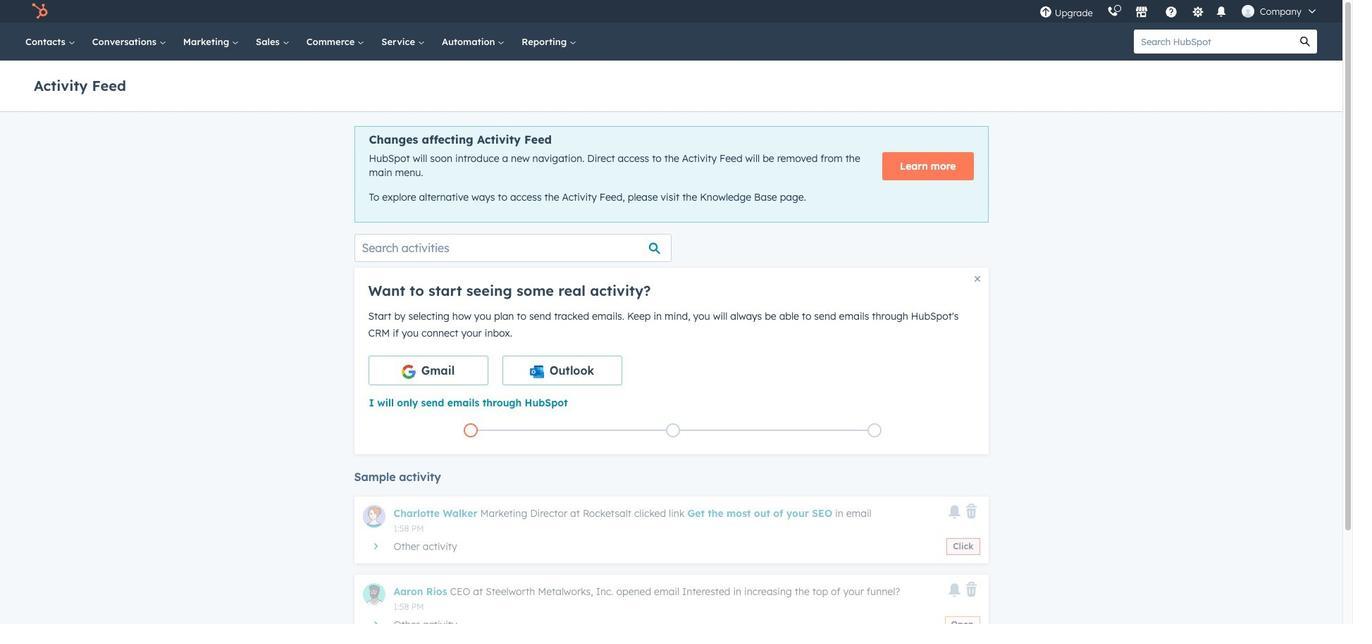 Task type: describe. For each thing, give the bounding box(es) containing it.
onboarding.steps.sendtrackedemailingmail.title image
[[669, 427, 676, 435]]

close image
[[974, 276, 980, 282]]

Search activities search field
[[354, 234, 671, 262]]

onboarding.steps.finalstep.title image
[[871, 427, 878, 435]]



Task type: vqa. For each thing, say whether or not it's contained in the screenshot.
'receiving' associated with WhatsApp
no



Task type: locate. For each thing, give the bounding box(es) containing it.
marketplaces image
[[1135, 6, 1148, 19]]

menu
[[1032, 0, 1326, 23]]

None checkbox
[[368, 356, 488, 385]]

jacob simon image
[[1242, 5, 1254, 18]]

list
[[370, 421, 976, 440]]

None checkbox
[[502, 356, 622, 385]]

Search HubSpot search field
[[1134, 30, 1293, 54]]



